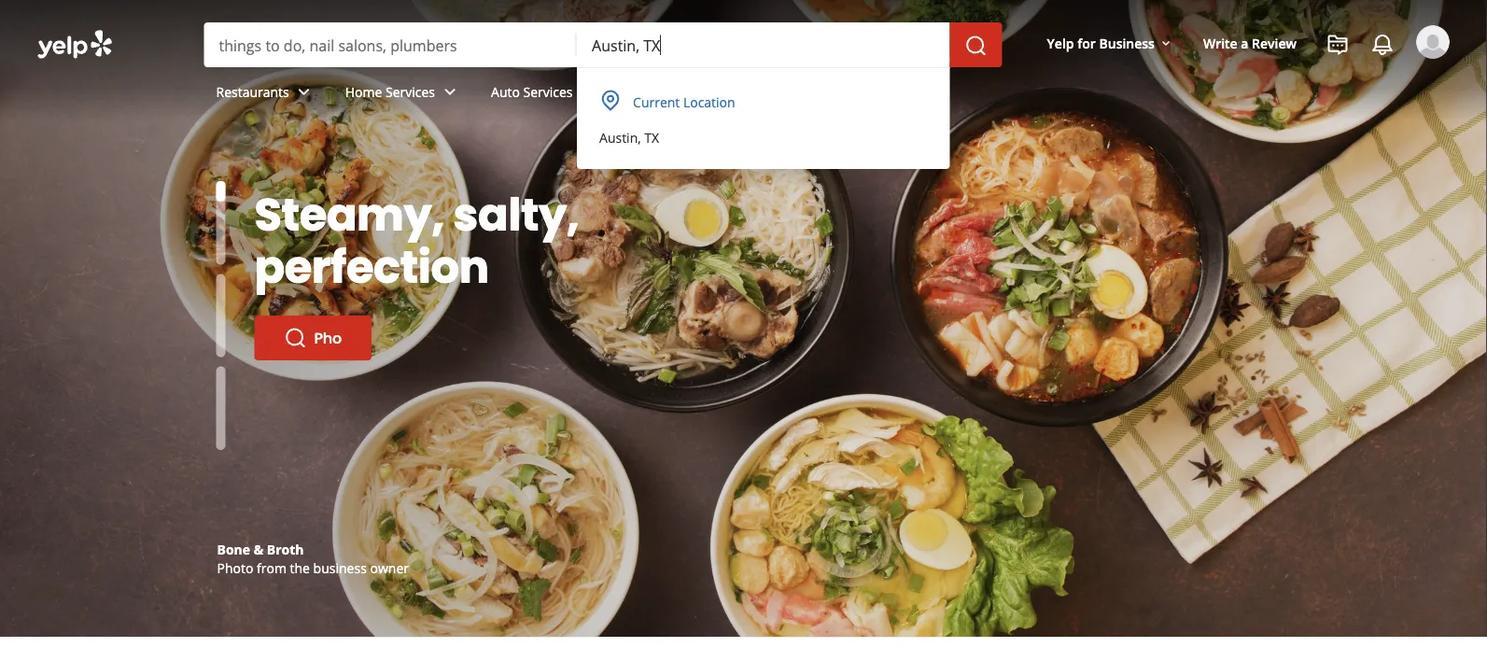Task type: vqa. For each thing, say whether or not it's contained in the screenshot.
yelp for business
yes



Task type: describe. For each thing, give the bounding box(es) containing it.
home services link
[[330, 67, 476, 121]]

pro
[[276, 540, 299, 558]]

pho
[[314, 327, 342, 348]]

write
[[1204, 34, 1238, 52]]

services for auto services
[[523, 83, 573, 100]]

more
[[629, 83, 661, 100]]

write a review link
[[1196, 26, 1305, 60]]

Find text field
[[219, 35, 562, 55]]

16 chevron down v2 image
[[1159, 36, 1174, 51]]

yelp for business button
[[1040, 26, 1181, 60]]

24 chevron down v2 image for home services
[[439, 81, 461, 103]]

plumbing,
[[302, 540, 368, 558]]

home services
[[345, 83, 435, 100]]

steamy, salty, perfection
[[254, 183, 579, 298]]

none search field containing yelp for business
[[0, 0, 1488, 199]]

24 chevron down v2 image for auto services
[[577, 81, 599, 103]]

onestop
[[217, 540, 273, 558]]

salty,
[[453, 183, 579, 246]]

location
[[683, 93, 736, 111]]

dial
[[254, 183, 342, 246]]

the inside onestop pro plumbing, heating, cooling & electric photo from the business owner
[[290, 559, 310, 577]]

current location link
[[588, 83, 939, 120]]

for
[[1078, 34, 1096, 52]]

pho link
[[254, 316, 372, 360]]

none field the find
[[219, 35, 562, 55]]

auto services
[[491, 83, 573, 100]]

from inside onestop pro plumbing, heating, cooling & electric photo from the business owner
[[257, 559, 287, 577]]

austin, tx
[[600, 128, 659, 146]]

restaurants
[[216, 83, 289, 100]]

up
[[352, 183, 411, 246]]

cooling
[[430, 540, 478, 558]]

more link
[[614, 67, 702, 121]]

the inside bone & broth photo from the business owner
[[290, 559, 310, 577]]

24 chevron down v2 image for restaurants
[[293, 81, 315, 103]]

tx
[[645, 128, 659, 146]]

auto services link
[[476, 67, 614, 121]]

from inside bone & broth photo from the business owner
[[257, 559, 287, 577]]

none search field inside explore banner section banner
[[204, 22, 1006, 67]]

  text field inside explore banner section banner
[[592, 35, 935, 55]]

austin, tx link
[[588, 120, 935, 154]]

24 search v2 image
[[284, 275, 307, 297]]

business inside onestop pro plumbing, heating, cooling & electric photo from the business owner
[[313, 559, 367, 577]]

yelp
[[1047, 34, 1074, 52]]

business categories element
[[201, 67, 1450, 121]]

business inside bone & broth photo from the business owner
[[313, 559, 367, 577]]

24 marker v2 image
[[600, 89, 622, 112]]

notifications image
[[1372, 34, 1394, 56]]

explore banner section banner
[[0, 0, 1488, 637]]



Task type: locate. For each thing, give the bounding box(es) containing it.
24 chevron down v2 image left "24 marker v2" icon on the left of page
[[577, 81, 599, 103]]

onestop pro plumbing, heating, cooling & electric photo from the business owner
[[217, 540, 543, 577]]

home
[[345, 83, 382, 100]]

photo inside onestop pro plumbing, heating, cooling & electric photo from the business owner
[[217, 559, 253, 577]]

services
[[386, 83, 435, 100], [523, 83, 573, 100]]

projects image
[[1327, 34, 1349, 56]]

services right home on the top left of the page
[[386, 83, 435, 100]]

2 services from the left
[[523, 83, 573, 100]]

24 chevron down v2 image right 'restaurants'
[[293, 81, 315, 103]]

hvac link
[[254, 263, 386, 308]]

2 & from the left
[[482, 540, 491, 558]]

24 chevron down v2 image left auto
[[439, 81, 461, 103]]

austin,
[[600, 128, 641, 146]]

comfort
[[505, 183, 687, 246]]

current
[[633, 93, 680, 111]]

from
[[257, 559, 287, 577], [257, 559, 287, 577]]

perfection
[[254, 235, 489, 298]]

dial up the comfort
[[254, 183, 687, 246]]

owner inside bone & broth photo from the business owner
[[370, 559, 409, 577]]

a
[[1241, 34, 1249, 52]]

broth
[[267, 540, 304, 558]]

1 horizontal spatial 24 chevron down v2 image
[[439, 81, 461, 103]]

ruby a. image
[[1417, 25, 1450, 59]]

restaurants link
[[201, 67, 330, 121]]

auto
[[491, 83, 520, 100]]

2 24 chevron down v2 image from the left
[[439, 81, 461, 103]]

24 chevron down v2 image inside restaurants link
[[293, 81, 315, 103]]

24 chevron down v2 image
[[665, 81, 687, 103]]

&
[[254, 540, 264, 558], [482, 540, 491, 558]]

business
[[313, 559, 367, 577], [313, 559, 367, 577]]

1 horizontal spatial &
[[482, 540, 491, 558]]

1 horizontal spatial services
[[523, 83, 573, 100]]

hvac
[[314, 275, 356, 296]]

  text field
[[592, 35, 935, 55]]

bone & broth photo from the business owner
[[217, 540, 409, 577]]

the
[[421, 183, 496, 246], [290, 559, 310, 577], [290, 559, 310, 577]]

business
[[1100, 34, 1155, 52]]

current location
[[633, 93, 736, 111]]

0 horizontal spatial services
[[386, 83, 435, 100]]

yelp for business
[[1047, 34, 1155, 52]]

photo
[[217, 559, 253, 577], [217, 559, 253, 577]]

1 & from the left
[[254, 540, 264, 558]]

& left electric
[[482, 540, 491, 558]]

1 24 chevron down v2 image from the left
[[293, 81, 315, 103]]

owner inside onestop pro plumbing, heating, cooling & electric photo from the business owner
[[370, 559, 409, 577]]

bone & broth link
[[217, 540, 304, 558]]

24 search v2 image
[[284, 327, 307, 349]]

None field
[[219, 35, 562, 55], [592, 35, 935, 55], [592, 35, 935, 55]]

services right auto
[[523, 83, 573, 100]]

24 chevron down v2 image
[[293, 81, 315, 103], [439, 81, 461, 103], [577, 81, 599, 103]]

heating,
[[371, 540, 426, 558]]

write a review
[[1204, 34, 1297, 52]]

user actions element
[[1032, 23, 1476, 138]]

search image
[[965, 35, 988, 57]]

& inside onestop pro plumbing, heating, cooling & electric photo from the business owner
[[482, 540, 491, 558]]

photo inside bone & broth photo from the business owner
[[217, 559, 253, 577]]

None search field
[[0, 0, 1488, 199]]

0 horizontal spatial &
[[254, 540, 264, 558]]

review
[[1252, 34, 1297, 52]]

onestop pro plumbing, heating, cooling & electric link
[[217, 540, 543, 558]]

services inside "link"
[[386, 83, 435, 100]]

3 24 chevron down v2 image from the left
[[577, 81, 599, 103]]

& right the bone
[[254, 540, 264, 558]]

0 horizontal spatial 24 chevron down v2 image
[[293, 81, 315, 103]]

services for home services
[[386, 83, 435, 100]]

owner
[[370, 559, 409, 577], [370, 559, 409, 577]]

electric
[[495, 540, 543, 558]]

Near text field
[[592, 35, 935, 55]]

None search field
[[204, 22, 1006, 67]]

24 chevron down v2 image inside home services "link"
[[439, 81, 461, 103]]

& inside bone & broth photo from the business owner
[[254, 540, 264, 558]]

steamy,
[[254, 183, 444, 246]]

1 services from the left
[[386, 83, 435, 100]]

bone
[[217, 540, 250, 558]]

24 chevron down v2 image inside auto services link
[[577, 81, 599, 103]]

2 horizontal spatial 24 chevron down v2 image
[[577, 81, 599, 103]]



